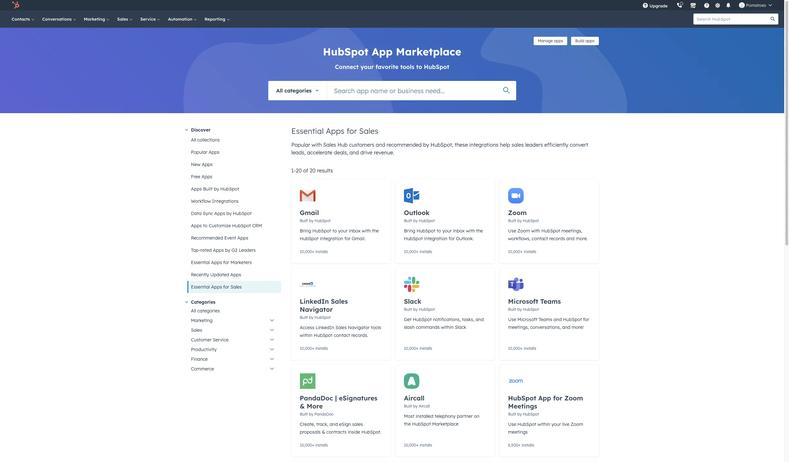 Task type: describe. For each thing, give the bounding box(es) containing it.
reporting link
[[201, 10, 234, 28]]

1 vertical spatial sales link
[[187, 326, 281, 336]]

essential apps for sales link
[[187, 281, 281, 294]]

free apps
[[191, 174, 213, 180]]

hubspot inside use zoom with hubspot meetings, workflows, contact records and more.
[[542, 228, 561, 234]]

apps up essential apps for sales link
[[231, 272, 241, 278]]

inbox for gmail
[[349, 228, 361, 234]]

10,000 + installs for microsoft teams
[[508, 347, 537, 351]]

connect
[[335, 63, 359, 71]]

tools inside access linkedin sales navigator tools within hubspot contact records.
[[371, 325, 381, 331]]

sales up customers
[[359, 126, 379, 136]]

+ for gmail
[[312, 250, 314, 255]]

built inside hubspot app for zoom meetings built by hubspot
[[508, 413, 517, 417]]

zoom inside hubspot app for zoom meetings built by hubspot
[[565, 395, 583, 403]]

g2
[[232, 248, 238, 254]]

apps built by hubspot link
[[187, 183, 281, 195]]

hub
[[338, 142, 348, 148]]

all for categories
[[191, 309, 196, 314]]

outlook built by hubspot
[[404, 209, 435, 224]]

top-rated apps by g2 leaders
[[191, 248, 256, 254]]

hubspot inside access linkedin sales navigator tools within hubspot contact records.
[[314, 333, 333, 339]]

all for discover
[[191, 137, 196, 143]]

favorite
[[376, 63, 399, 71]]

drive
[[361, 150, 373, 156]]

built inside microsoft teams built by hubspot
[[508, 308, 517, 312]]

recommended
[[387, 142, 422, 148]]

teams inside microsoft teams built by hubspot
[[541, 298, 561, 306]]

6,500
[[508, 444, 519, 448]]

integrations
[[470, 142, 499, 148]]

hubspot inside use microsoft teams and hubspot for meetings, conversations, and more!
[[563, 317, 582, 323]]

commands
[[416, 325, 440, 331]]

popular for popular apps
[[191, 150, 208, 155]]

your for outlook
[[443, 228, 452, 234]]

apps down free
[[191, 186, 202, 192]]

conversations
[[42, 16, 73, 22]]

hubspot app for zoom meetings built by hubspot
[[508, 395, 583, 417]]

integrations
[[212, 199, 239, 205]]

10,000 for aircall
[[404, 444, 416, 448]]

sales inside essential apps for sales link
[[231, 285, 242, 290]]

by inside microsoft teams built by hubspot
[[518, 308, 522, 312]]

bring for outlook
[[404, 228, 416, 234]]

installs for hubspot app for zoom meetings
[[522, 444, 534, 448]]

linkedin inside "linkedin sales navigator built by hubspot"
[[300, 298, 329, 306]]

sales inside popular with sales hub customers and recommended by hubspot, these integrations help sales leaders efficiently convert leads, accelerate deals, and drive revenue.
[[323, 142, 336, 148]]

to inside apps to customize hubspot crm link
[[203, 223, 208, 229]]

connect your favorite tools to hubspot
[[335, 63, 450, 71]]

within inside get hubspot notifications, tasks, and slash commands within slack
[[441, 325, 454, 331]]

customize
[[209, 223, 231, 229]]

by inside apps built by hubspot link
[[214, 186, 219, 192]]

help image
[[704, 3, 710, 9]]

pandadoc | esignatures & more built by pandadoc
[[300, 395, 378, 417]]

installs for pandadoc | esignatures & more
[[316, 444, 328, 448]]

new apps link
[[187, 159, 281, 171]]

service inside service link
[[140, 16, 157, 22]]

0 vertical spatial pandadoc
[[300, 395, 333, 403]]

apps down recently updated apps
[[211, 285, 222, 290]]

bring for gmail
[[300, 228, 311, 234]]

& inside pandadoc | esignatures & more built by pandadoc
[[300, 403, 305, 411]]

with inside bring hubspot to your inbox with the hubspot integration for gmail.
[[362, 228, 371, 234]]

teams inside use microsoft teams and hubspot for meetings, conversations, and more!
[[539, 317, 553, 323]]

all inside all categories popup button
[[276, 87, 283, 94]]

app for marketplace
[[372, 45, 393, 58]]

with inside use zoom with hubspot meetings, workflows, contact records and more.
[[532, 228, 541, 234]]

new
[[191, 162, 201, 168]]

sales up the customer
[[191, 328, 202, 334]]

and up conversations, at bottom right
[[554, 317, 562, 323]]

zoom built by hubspot
[[508, 209, 539, 224]]

by inside the slack built by hubspot
[[413, 308, 418, 312]]

+ for microsoft teams
[[521, 347, 523, 351]]

calling icon image
[[677, 3, 683, 8]]

menu containing pomatoes
[[638, 0, 777, 10]]

and left more!
[[563, 325, 571, 331]]

track,
[[317, 422, 329, 428]]

by inside top-rated apps by g2 leaders link
[[225, 248, 230, 254]]

slack inside get hubspot notifications, tasks, and slash commands within slack
[[455, 325, 467, 331]]

records
[[550, 236, 565, 242]]

0 vertical spatial essential apps for sales
[[292, 126, 379, 136]]

installs for gmail
[[316, 250, 328, 255]]

apps built by hubspot
[[191, 186, 239, 192]]

hubspot inside zoom built by hubspot
[[523, 219, 539, 224]]

marketplaces button
[[687, 0, 700, 10]]

leaders
[[239, 248, 256, 254]]

for down updated
[[223, 285, 229, 290]]

Search app name or business need... search field
[[327, 81, 516, 100]]

outlook.
[[456, 236, 474, 242]]

sales inside create, track, and esign sales proposals & contracts inside hubspot.
[[352, 422, 363, 428]]

results
[[317, 168, 333, 174]]

inside
[[348, 430, 360, 436]]

sync
[[203, 211, 213, 217]]

1 horizontal spatial marketing link
[[187, 316, 281, 326]]

esign
[[339, 422, 351, 428]]

contact inside use zoom with hubspot meetings, workflows, contact records and more.
[[532, 236, 548, 242]]

build
[[576, 38, 585, 43]]

the inside 'most installed telephony partner on the hubspot marketplace'
[[404, 422, 411, 428]]

leaders
[[526, 142, 543, 148]]

with inside bring hubspot to your inbox with the hubspot integration for outlook.
[[466, 228, 475, 234]]

workflow
[[191, 199, 211, 205]]

popular with sales hub customers and recommended by hubspot, these integrations help sales leaders efficiently convert leads, accelerate deals, and drive revenue.
[[292, 142, 589, 156]]

upgrade
[[650, 3, 668, 8]]

bring hubspot to your inbox with the hubspot integration for outlook.
[[404, 228, 483, 242]]

meetings
[[508, 403, 538, 411]]

use microsoft teams and hubspot for meetings, conversations, and more!
[[508, 317, 590, 331]]

settings link
[[714, 2, 722, 9]]

for inside bring hubspot to your inbox with the hubspot integration for gmail.
[[345, 236, 351, 242]]

and inside use zoom with hubspot meetings, workflows, contact records and more.
[[567, 236, 575, 242]]

customer service link
[[187, 336, 281, 345]]

essential apps for marketers
[[191, 260, 252, 266]]

discover button
[[185, 126, 281, 134]]

sales inside "linkedin sales navigator built by hubspot"
[[331, 298, 348, 306]]

categories
[[191, 300, 216, 306]]

0 vertical spatial essential
[[292, 126, 324, 136]]

integration for outlook
[[424, 236, 448, 242]]

automation link
[[164, 10, 201, 28]]

by inside outlook built by hubspot
[[413, 219, 418, 224]]

build apps
[[576, 38, 595, 43]]

1 vertical spatial categories
[[197, 309, 220, 314]]

conversations,
[[530, 325, 561, 331]]

access
[[300, 325, 315, 331]]

hubspot link
[[8, 1, 24, 9]]

+ for hubspot app for zoom meetings
[[519, 444, 521, 448]]

marketplaces image
[[691, 3, 697, 9]]

10,000 + installs for aircall
[[404, 444, 432, 448]]

within inside access linkedin sales navigator tools within hubspot contact records.
[[300, 333, 313, 339]]

productivity
[[191, 347, 217, 353]]

apps to customize hubspot crm
[[191, 223, 262, 229]]

navigator inside "linkedin sales navigator built by hubspot"
[[300, 306, 333, 314]]

convert
[[570, 142, 589, 148]]

accelerate
[[307, 150, 333, 156]]

+ for zoom
[[521, 250, 523, 255]]

apps down collections
[[209, 150, 220, 155]]

settings image
[[715, 3, 721, 9]]

revenue.
[[374, 150, 394, 156]]

marketplace inside 'most installed telephony partner on the hubspot marketplace'
[[432, 422, 459, 428]]

for down top-rated apps by g2 leaders
[[223, 260, 229, 266]]

more
[[307, 403, 323, 411]]

popular apps link
[[187, 146, 281, 159]]

inbox for outlook
[[453, 228, 465, 234]]

records.
[[352, 333, 368, 339]]

10,000 for gmail
[[300, 250, 312, 255]]

automation
[[168, 16, 194, 22]]

0 vertical spatial marketplace
[[396, 45, 462, 58]]

sales inside access linkedin sales navigator tools within hubspot contact records.
[[336, 325, 347, 331]]

your for hubspot
[[552, 422, 561, 428]]

built inside outlook built by hubspot
[[404, 219, 412, 224]]

hubspot inside microsoft teams built by hubspot
[[523, 308, 539, 312]]

workflows,
[[508, 236, 531, 242]]

contracts
[[327, 430, 347, 436]]

popular for popular with sales hub customers and recommended by hubspot, these integrations help sales leaders efficiently convert leads, accelerate deals, and drive revenue.
[[292, 142, 310, 148]]

by inside hubspot app for zoom meetings built by hubspot
[[518, 413, 522, 417]]

new apps
[[191, 162, 213, 168]]

calling icon button
[[675, 1, 686, 9]]

10,000 for slack
[[404, 347, 416, 351]]

contact inside access linkedin sales navigator tools within hubspot contact records.
[[334, 333, 350, 339]]

manage
[[538, 38, 553, 43]]

installs for zoom
[[524, 250, 537, 255]]

and inside get hubspot notifications, tasks, and slash commands within slack
[[476, 317, 484, 323]]

more!
[[572, 325, 584, 331]]

meetings, inside use microsoft teams and hubspot for meetings, conversations, and more!
[[508, 325, 529, 331]]

built inside pandadoc | esignatures & more built by pandadoc
[[300, 413, 308, 417]]

10,000 + installs for linkedin sales navigator
[[300, 347, 328, 351]]

search image
[[771, 17, 776, 21]]

top-rated apps by g2 leaders link
[[187, 245, 281, 257]]

for inside use microsoft teams and hubspot for meetings, conversations, and more!
[[584, 317, 590, 323]]

microsoft inside microsoft teams built by hubspot
[[508, 298, 539, 306]]

1-
[[292, 168, 296, 174]]

0 horizontal spatial all categories
[[191, 309, 220, 314]]

proposals
[[300, 430, 321, 436]]

the for outlook
[[476, 228, 483, 234]]

10,000 + installs for pandadoc | esignatures & more
[[300, 444, 328, 448]]

use for microsoft teams
[[508, 317, 517, 323]]

and down customers
[[350, 150, 359, 156]]

all categories link
[[187, 307, 281, 316]]

commerce
[[191, 367, 214, 372]]

0 vertical spatial aircall
[[404, 395, 425, 403]]

installs for linkedin sales navigator
[[316, 347, 328, 351]]

finance link
[[187, 355, 281, 365]]

hubspot inside 'most installed telephony partner on the hubspot marketplace'
[[412, 422, 431, 428]]

your for gmail
[[338, 228, 348, 234]]

tyler black image
[[740, 2, 745, 8]]

within inside use hubspot within your live zoom meetings
[[538, 422, 551, 428]]

for inside hubspot app for zoom meetings built by hubspot
[[553, 395, 563, 403]]



Task type: vqa. For each thing, say whether or not it's contained in the screenshot.
Use for Zoom
yes



Task type: locate. For each thing, give the bounding box(es) containing it.
help button
[[702, 0, 713, 10]]

pandadoc up track,
[[315, 413, 334, 417]]

gmail
[[300, 209, 319, 217]]

get
[[404, 317, 412, 323]]

by inside gmail built by hubspot
[[309, 219, 314, 224]]

apps right event at the bottom left
[[238, 236, 248, 241]]

0 vertical spatial popular
[[292, 142, 310, 148]]

with up accelerate
[[312, 142, 322, 148]]

apps up recently updated apps
[[211, 260, 222, 266]]

integration inside bring hubspot to your inbox with the hubspot integration for gmail.
[[320, 236, 343, 242]]

1 vertical spatial tools
[[371, 325, 381, 331]]

1 vertical spatial microsoft
[[518, 317, 538, 323]]

0 horizontal spatial slack
[[404, 298, 422, 306]]

integration left gmail.
[[320, 236, 343, 242]]

1 horizontal spatial app
[[539, 395, 552, 403]]

linkedin right 'access'
[[316, 325, 334, 331]]

essential
[[292, 126, 324, 136], [191, 260, 210, 266], [191, 285, 210, 290]]

categories inside popup button
[[285, 87, 312, 94]]

live
[[563, 422, 570, 428]]

2 integration from the left
[[424, 236, 448, 242]]

1 caret image from the top
[[185, 129, 188, 131]]

service left automation
[[140, 16, 157, 22]]

1 horizontal spatial meetings,
[[562, 228, 583, 234]]

aircall up installed
[[419, 404, 430, 409]]

1 20 from the left
[[296, 168, 302, 174]]

10,000 for microsoft teams
[[508, 347, 521, 351]]

navigator up 'access'
[[300, 306, 333, 314]]

installs down access linkedin sales navigator tools within hubspot contact records.
[[316, 347, 328, 351]]

use inside use hubspot within your live zoom meetings
[[508, 422, 517, 428]]

use inside use microsoft teams and hubspot for meetings, conversations, and more!
[[508, 317, 517, 323]]

installs down proposals
[[316, 444, 328, 448]]

app for for
[[539, 395, 552, 403]]

zoom inside use zoom with hubspot meetings, workflows, contact records and more.
[[518, 228, 530, 234]]

0 vertical spatial microsoft
[[508, 298, 539, 306]]

essential up leads, on the left
[[292, 126, 324, 136]]

10,000 + installs down installed
[[404, 444, 432, 448]]

1 horizontal spatial apps
[[586, 38, 595, 43]]

1 inbox from the left
[[349, 228, 361, 234]]

for inside bring hubspot to your inbox with the hubspot integration for outlook.
[[449, 236, 455, 242]]

essential for essential apps for marketers link
[[191, 260, 210, 266]]

0 vertical spatial app
[[372, 45, 393, 58]]

installs for slack
[[420, 347, 432, 351]]

apps right the new
[[202, 162, 213, 168]]

contact left records
[[532, 236, 548, 242]]

essential down recently on the bottom left of page
[[191, 285, 210, 290]]

apps right free
[[202, 174, 213, 180]]

efficiently
[[545, 142, 569, 148]]

teams up conversations, at bottom right
[[539, 317, 553, 323]]

0 horizontal spatial the
[[372, 228, 379, 234]]

inbox up outlook.
[[453, 228, 465, 234]]

1 horizontal spatial &
[[322, 430, 325, 436]]

0 horizontal spatial contact
[[334, 333, 350, 339]]

0 vertical spatial marketing link
[[80, 10, 113, 28]]

recommended event apps
[[191, 236, 248, 241]]

hubspot app marketplace link
[[323, 45, 462, 58]]

sales down "linkedin sales navigator built by hubspot"
[[336, 325, 347, 331]]

1 horizontal spatial popular
[[292, 142, 310, 148]]

1 horizontal spatial 20
[[310, 168, 316, 174]]

meetings, left conversations, at bottom right
[[508, 325, 529, 331]]

sales up access linkedin sales navigator tools within hubspot contact records.
[[331, 298, 348, 306]]

inbox
[[349, 228, 361, 234], [453, 228, 465, 234]]

bring down gmail built by hubspot
[[300, 228, 311, 234]]

apps to customize hubspot crm link
[[187, 220, 281, 232]]

to inside bring hubspot to your inbox with the hubspot integration for gmail.
[[333, 228, 337, 234]]

hubspot
[[323, 45, 369, 58], [424, 63, 450, 71], [220, 186, 239, 192], [233, 211, 252, 217], [315, 219, 331, 224], [419, 219, 435, 224], [523, 219, 539, 224], [232, 223, 251, 229], [313, 228, 331, 234], [417, 228, 436, 234], [542, 228, 561, 234], [300, 236, 319, 242], [404, 236, 423, 242], [419, 308, 435, 312], [523, 308, 539, 312], [315, 316, 331, 320], [413, 317, 432, 323], [563, 317, 582, 323], [314, 333, 333, 339], [508, 395, 537, 403], [523, 413, 539, 417], [412, 422, 431, 428], [518, 422, 537, 428]]

integration for gmail
[[320, 236, 343, 242]]

the inside bring hubspot to your inbox with the hubspot integration for gmail.
[[372, 228, 379, 234]]

hubspot inside outlook built by hubspot
[[419, 219, 435, 224]]

and inside create, track, and esign sales proposals & contracts inside hubspot.
[[330, 422, 338, 428]]

customer service
[[191, 338, 229, 343]]

aircall built by aircall
[[404, 395, 430, 409]]

1 vertical spatial essential apps for sales
[[191, 285, 242, 290]]

app up favorite
[[372, 45, 393, 58]]

integration
[[320, 236, 343, 242], [424, 236, 448, 242]]

built inside aircall built by aircall
[[404, 404, 412, 409]]

& left more
[[300, 403, 305, 411]]

installs down conversations, at bottom right
[[524, 347, 537, 351]]

bring down outlook built by hubspot
[[404, 228, 416, 234]]

caret image inside discover dropdown button
[[185, 129, 188, 131]]

1 vertical spatial use
[[508, 317, 517, 323]]

hubspot,
[[431, 142, 454, 148]]

installs for outlook
[[420, 250, 432, 255]]

20 right of
[[310, 168, 316, 174]]

apps for build apps
[[586, 38, 595, 43]]

10,000 + installs down conversations, at bottom right
[[508, 347, 537, 351]]

use for hubspot app for zoom meetings
[[508, 422, 517, 428]]

essential apps for sales down recently updated apps
[[191, 285, 242, 290]]

microsoft inside use microsoft teams and hubspot for meetings, conversations, and more!
[[518, 317, 538, 323]]

service inside the customer service link
[[213, 338, 229, 343]]

for left outlook.
[[449, 236, 455, 242]]

0 horizontal spatial navigator
[[300, 306, 333, 314]]

installs down workflows,
[[524, 250, 537, 255]]

all collections link
[[187, 134, 281, 146]]

1 vertical spatial linkedin
[[316, 325, 334, 331]]

pandadoc left |
[[300, 395, 333, 403]]

hubspot inside "linkedin sales navigator built by hubspot"
[[315, 316, 331, 320]]

2 horizontal spatial the
[[476, 228, 483, 234]]

popular up new apps
[[191, 150, 208, 155]]

notifications,
[[433, 317, 461, 323]]

caret image left categories
[[185, 302, 188, 303]]

0 horizontal spatial bring
[[300, 228, 311, 234]]

the inside bring hubspot to your inbox with the hubspot integration for outlook.
[[476, 228, 483, 234]]

zoom inside zoom built by hubspot
[[508, 209, 527, 217]]

1 vertical spatial all
[[191, 137, 196, 143]]

0 horizontal spatial marketing link
[[80, 10, 113, 28]]

essential up recently on the bottom left of page
[[191, 260, 210, 266]]

1 horizontal spatial bring
[[404, 228, 416, 234]]

free apps link
[[187, 171, 281, 183]]

1 horizontal spatial categories
[[285, 87, 312, 94]]

contact
[[532, 236, 548, 242], [334, 333, 350, 339]]

notifications button
[[723, 0, 734, 10]]

10,000 + installs down 'access'
[[300, 347, 328, 351]]

0 horizontal spatial sales
[[352, 422, 363, 428]]

discover
[[191, 127, 211, 133]]

all inside all categories link
[[191, 309, 196, 314]]

3 use from the top
[[508, 422, 517, 428]]

for up more!
[[584, 317, 590, 323]]

1 vertical spatial essential
[[191, 260, 210, 266]]

with up outlook.
[[466, 228, 475, 234]]

1 vertical spatial teams
[[539, 317, 553, 323]]

caret image inside categories dropdown button
[[185, 302, 188, 303]]

apps for manage apps
[[554, 38, 563, 43]]

1 vertical spatial marketing
[[191, 318, 213, 324]]

1 horizontal spatial navigator
[[348, 325, 370, 331]]

essential for essential apps for sales link
[[191, 285, 210, 290]]

get hubspot notifications, tasks, and slash commands within slack
[[404, 317, 484, 331]]

and right tasks,
[[476, 317, 484, 323]]

10,000 + installs down bring hubspot to your inbox with the hubspot integration for outlook. on the right of page
[[404, 250, 432, 255]]

10,000 + installs down workflows,
[[508, 250, 537, 255]]

0 vertical spatial teams
[[541, 298, 561, 306]]

use
[[508, 228, 517, 234], [508, 317, 517, 323], [508, 422, 517, 428]]

use up workflows,
[[508, 228, 517, 234]]

menu
[[638, 0, 777, 10]]

installs for microsoft teams
[[524, 347, 537, 351]]

caret image
[[185, 129, 188, 131], [185, 302, 188, 303]]

of
[[303, 168, 308, 174]]

navigator inside access linkedin sales navigator tools within hubspot contact records.
[[348, 325, 370, 331]]

access linkedin sales navigator tools within hubspot contact records.
[[300, 325, 381, 339]]

1 vertical spatial marketplace
[[432, 422, 459, 428]]

hubspot inside get hubspot notifications, tasks, and slash commands within slack
[[413, 317, 432, 323]]

manage apps
[[538, 38, 563, 43]]

all inside all collections link
[[191, 137, 196, 143]]

the for gmail
[[372, 228, 379, 234]]

essential apps for sales
[[292, 126, 379, 136], [191, 285, 242, 290]]

built inside zoom built by hubspot
[[508, 219, 517, 224]]

and up revenue.
[[376, 142, 385, 148]]

recently
[[191, 272, 209, 278]]

installs right 6,500
[[522, 444, 534, 448]]

use up meetings
[[508, 422, 517, 428]]

+ for slack
[[416, 347, 419, 351]]

10,000 + installs for outlook
[[404, 250, 432, 255]]

installs for aircall
[[420, 444, 432, 448]]

popular
[[292, 142, 310, 148], [191, 150, 208, 155]]

Search HubSpot search field
[[694, 14, 773, 25]]

most
[[404, 414, 415, 420]]

installs down installed
[[420, 444, 432, 448]]

all categories button
[[268, 81, 327, 100]]

0 vertical spatial service
[[140, 16, 157, 22]]

gmail built by hubspot
[[300, 209, 331, 224]]

0 vertical spatial &
[[300, 403, 305, 411]]

1 horizontal spatial the
[[404, 422, 411, 428]]

essential apps for sales up 'hub'
[[292, 126, 379, 136]]

pomatoes button
[[736, 0, 776, 10]]

apps down data at the left of the page
[[191, 223, 202, 229]]

2 caret image from the top
[[185, 302, 188, 303]]

2 vertical spatial within
[[538, 422, 551, 428]]

2 apps from the left
[[586, 38, 595, 43]]

bring hubspot to your inbox with the hubspot integration for gmail.
[[300, 228, 379, 242]]

2 vertical spatial all
[[191, 309, 196, 314]]

tools
[[401, 63, 415, 71], [371, 325, 381, 331]]

sales right help
[[512, 142, 524, 148]]

upgrade image
[[643, 3, 649, 9]]

0 vertical spatial navigator
[[300, 306, 333, 314]]

1 vertical spatial contact
[[334, 333, 350, 339]]

10,000 for pandadoc | esignatures & more
[[300, 444, 312, 448]]

updated
[[210, 272, 229, 278]]

installs down commands
[[420, 347, 432, 351]]

within down hubspot app for zoom meetings built by hubspot
[[538, 422, 551, 428]]

app right meetings
[[539, 395, 552, 403]]

1 vertical spatial meetings,
[[508, 325, 529, 331]]

10,000
[[300, 250, 312, 255], [404, 250, 416, 255], [508, 250, 521, 255], [300, 347, 312, 351], [404, 347, 416, 351], [508, 347, 521, 351], [300, 444, 312, 448], [404, 444, 416, 448]]

linkedin
[[300, 298, 329, 306], [316, 325, 334, 331]]

partner
[[457, 414, 473, 420]]

aircall up most
[[404, 395, 425, 403]]

10,000 + installs down slash
[[404, 347, 432, 351]]

bring inside bring hubspot to your inbox with the hubspot integration for outlook.
[[404, 228, 416, 234]]

2 use from the top
[[508, 317, 517, 323]]

2 20 from the left
[[310, 168, 316, 174]]

manage apps link
[[534, 37, 568, 45]]

1 vertical spatial &
[[322, 430, 325, 436]]

10,000 + installs down proposals
[[300, 444, 328, 448]]

slack inside the slack built by hubspot
[[404, 298, 422, 306]]

all categories inside popup button
[[276, 87, 312, 94]]

within down 'access'
[[300, 333, 313, 339]]

1 horizontal spatial within
[[441, 325, 454, 331]]

1 horizontal spatial all categories
[[276, 87, 312, 94]]

0 vertical spatial contact
[[532, 236, 548, 242]]

workflow integrations
[[191, 199, 239, 205]]

search button
[[768, 14, 779, 25]]

1 horizontal spatial marketing
[[191, 318, 213, 324]]

1 vertical spatial app
[[539, 395, 552, 403]]

caret image for categories
[[185, 302, 188, 303]]

apps right build
[[586, 38, 595, 43]]

use down microsoft teams built by hubspot
[[508, 317, 517, 323]]

sales inside popular with sales hub customers and recommended by hubspot, these integrations help sales leaders efficiently convert leads, accelerate deals, and drive revenue.
[[512, 142, 524, 148]]

slack down tasks,
[[455, 325, 467, 331]]

caret image for discover
[[185, 129, 188, 131]]

linkedin inside access linkedin sales navigator tools within hubspot contact records.
[[316, 325, 334, 331]]

apps down recommended event apps
[[213, 248, 224, 254]]

2 inbox from the left
[[453, 228, 465, 234]]

sales up accelerate
[[323, 142, 336, 148]]

0 horizontal spatial app
[[372, 45, 393, 58]]

create, track, and esign sales proposals & contracts inside hubspot.
[[300, 422, 382, 436]]

use inside use zoom with hubspot meetings, workflows, contact records and more.
[[508, 228, 517, 234]]

0 horizontal spatial categories
[[197, 309, 220, 314]]

0 horizontal spatial integration
[[320, 236, 343, 242]]

tasks,
[[462, 317, 475, 323]]

popular inside popular with sales hub customers and recommended by hubspot, these integrations help sales leaders efficiently convert leads, accelerate deals, and drive revenue.
[[292, 142, 310, 148]]

0 vertical spatial marketing
[[84, 16, 106, 22]]

most installed telephony partner on the hubspot marketplace
[[404, 414, 480, 428]]

0 horizontal spatial sales link
[[113, 10, 137, 28]]

sales
[[512, 142, 524, 148], [352, 422, 363, 428]]

slash
[[404, 325, 415, 331]]

+ for aircall
[[416, 444, 419, 448]]

gmail.
[[352, 236, 366, 242]]

1 horizontal spatial sales link
[[187, 326, 281, 336]]

by inside pandadoc | esignatures & more built by pandadoc
[[309, 413, 314, 417]]

1 vertical spatial caret image
[[185, 302, 188, 303]]

sales up inside
[[352, 422, 363, 428]]

0 horizontal spatial marketing
[[84, 16, 106, 22]]

sales down recently updated apps link
[[231, 285, 242, 290]]

1 vertical spatial marketing link
[[187, 316, 281, 326]]

0 vertical spatial use
[[508, 228, 517, 234]]

and up contracts
[[330, 422, 338, 428]]

outlook
[[404, 209, 430, 217]]

1-20 of 20 results
[[292, 168, 333, 174]]

built inside gmail built by hubspot
[[300, 219, 308, 224]]

by inside data sync apps by hubspot link
[[227, 211, 232, 217]]

finance
[[191, 357, 208, 363]]

for up live
[[553, 395, 563, 403]]

integration down outlook built by hubspot
[[424, 236, 448, 242]]

data sync apps by hubspot
[[191, 211, 252, 217]]

+
[[312, 250, 314, 255], [416, 250, 419, 255], [521, 250, 523, 255], [312, 347, 314, 351], [416, 347, 419, 351], [521, 347, 523, 351], [312, 444, 314, 448], [416, 444, 419, 448], [519, 444, 521, 448]]

recommended event apps link
[[187, 232, 281, 245]]

0 horizontal spatial essential apps for sales
[[191, 285, 242, 290]]

1 horizontal spatial essential apps for sales
[[292, 126, 379, 136]]

|
[[335, 395, 337, 403]]

linkedin up 'access'
[[300, 298, 329, 306]]

apps right sync
[[214, 211, 225, 217]]

1 vertical spatial aircall
[[419, 404, 430, 409]]

meetings, inside use zoom with hubspot meetings, workflows, contact records and more.
[[562, 228, 583, 234]]

1 horizontal spatial inbox
[[453, 228, 465, 234]]

0 horizontal spatial tools
[[371, 325, 381, 331]]

hubspot inside the slack built by hubspot
[[419, 308, 435, 312]]

10,000 + installs down bring hubspot to your inbox with the hubspot integration for gmail.
[[300, 250, 328, 255]]

your inside bring hubspot to your inbox with the hubspot integration for outlook.
[[443, 228, 452, 234]]

use for zoom
[[508, 228, 517, 234]]

by inside aircall built by aircall
[[413, 404, 418, 409]]

meetings
[[508, 430, 528, 436]]

1 apps from the left
[[554, 38, 563, 43]]

hubspot image
[[12, 1, 19, 9]]

0 vertical spatial categories
[[285, 87, 312, 94]]

for up 'hub'
[[347, 126, 357, 136]]

by inside zoom built by hubspot
[[518, 219, 522, 224]]

with inside popular with sales hub customers and recommended by hubspot, these integrations help sales leaders efficiently convert leads, accelerate deals, and drive revenue.
[[312, 142, 322, 148]]

all categories
[[276, 87, 312, 94], [191, 309, 220, 314]]

notifications image
[[726, 3, 732, 9]]

service up productivity link at the bottom
[[213, 338, 229, 343]]

1 bring from the left
[[300, 228, 311, 234]]

1 horizontal spatial integration
[[424, 236, 448, 242]]

meetings,
[[562, 228, 583, 234], [508, 325, 529, 331]]

contact left records. at left
[[334, 333, 350, 339]]

10,000 + installs for zoom
[[508, 250, 537, 255]]

pomatoes
[[747, 3, 767, 8]]

categories button
[[185, 299, 281, 307]]

rated
[[200, 248, 212, 254]]

built inside the slack built by hubspot
[[404, 308, 412, 312]]

installs down bring hubspot to your inbox with the hubspot integration for gmail.
[[316, 250, 328, 255]]

1 vertical spatial all categories
[[191, 309, 220, 314]]

menu item
[[673, 0, 674, 10]]

0 horizontal spatial service
[[140, 16, 157, 22]]

0 horizontal spatial popular
[[191, 150, 208, 155]]

& inside create, track, and esign sales proposals & contracts inside hubspot.
[[322, 430, 325, 436]]

and
[[376, 142, 385, 148], [350, 150, 359, 156], [567, 236, 575, 242], [476, 317, 484, 323], [554, 317, 562, 323], [563, 325, 571, 331], [330, 422, 338, 428]]

built inside "linkedin sales navigator built by hubspot"
[[300, 316, 308, 320]]

1 horizontal spatial service
[[213, 338, 229, 343]]

0 vertical spatial slack
[[404, 298, 422, 306]]

+ for linkedin sales navigator
[[312, 347, 314, 351]]

leads,
[[292, 150, 306, 156]]

sales left service link
[[117, 16, 129, 22]]

popular up leads, on the left
[[292, 142, 310, 148]]

hubspot inside use hubspot within your live zoom meetings
[[518, 422, 537, 428]]

1 vertical spatial slack
[[455, 325, 467, 331]]

0 horizontal spatial within
[[300, 333, 313, 339]]

by inside "linkedin sales navigator built by hubspot"
[[309, 316, 314, 320]]

customers
[[349, 142, 375, 148]]

0 vertical spatial sales
[[512, 142, 524, 148]]

slack built by hubspot
[[404, 298, 435, 312]]

inbox inside bring hubspot to your inbox with the hubspot integration for gmail.
[[349, 228, 361, 234]]

inbox up gmail.
[[349, 228, 361, 234]]

0 vertical spatial meetings,
[[562, 228, 583, 234]]

2 horizontal spatial within
[[538, 422, 551, 428]]

popular apps
[[191, 150, 220, 155]]

zoom inside use hubspot within your live zoom meetings
[[571, 422, 584, 428]]

installs down bring hubspot to your inbox with the hubspot integration for outlook. on the right of page
[[420, 250, 432, 255]]

1 vertical spatial service
[[213, 338, 229, 343]]

10,000 + installs for slack
[[404, 347, 432, 351]]

and left more.
[[567, 236, 575, 242]]

10,000 for outlook
[[404, 250, 416, 255]]

installed
[[416, 414, 434, 420]]

0 vertical spatial sales link
[[113, 10, 137, 28]]

2 vertical spatial use
[[508, 422, 517, 428]]

0 horizontal spatial 20
[[296, 168, 302, 174]]

2 vertical spatial essential
[[191, 285, 210, 290]]

free
[[191, 174, 200, 180]]

app inside hubspot app for zoom meetings built by hubspot
[[539, 395, 552, 403]]

0 horizontal spatial meetings,
[[508, 325, 529, 331]]

deals,
[[334, 150, 348, 156]]

customer
[[191, 338, 212, 343]]

with down zoom built by hubspot
[[532, 228, 541, 234]]

0 horizontal spatial apps
[[554, 38, 563, 43]]

your inside bring hubspot to your inbox with the hubspot integration for gmail.
[[338, 228, 348, 234]]

apps up 'hub'
[[326, 126, 345, 136]]

+ for outlook
[[416, 250, 419, 255]]

slack up get
[[404, 298, 422, 306]]

meetings, up more.
[[562, 228, 583, 234]]

1 integration from the left
[[320, 236, 343, 242]]

10,000 for zoom
[[508, 250, 521, 255]]

0 vertical spatial all categories
[[276, 87, 312, 94]]

teams up use microsoft teams and hubspot for meetings, conversations, and more!
[[541, 298, 561, 306]]

top-
[[191, 248, 200, 254]]

your inside use hubspot within your live zoom meetings
[[552, 422, 561, 428]]

10,000 for linkedin sales navigator
[[300, 347, 312, 351]]

0 horizontal spatial inbox
[[349, 228, 361, 234]]

pandadoc
[[300, 395, 333, 403], [315, 413, 334, 417]]

apps
[[326, 126, 345, 136], [209, 150, 220, 155], [202, 162, 213, 168], [202, 174, 213, 180], [191, 186, 202, 192], [214, 211, 225, 217], [191, 223, 202, 229], [238, 236, 248, 241], [213, 248, 224, 254], [211, 260, 222, 266], [231, 272, 241, 278], [211, 285, 222, 290]]

1 vertical spatial within
[[300, 333, 313, 339]]

10,000 + installs for gmail
[[300, 250, 328, 255]]

1 vertical spatial navigator
[[348, 325, 370, 331]]

within down notifications,
[[441, 325, 454, 331]]

& down track,
[[322, 430, 325, 436]]

navigator up records. at left
[[348, 325, 370, 331]]

+ for pandadoc | esignatures & more
[[312, 444, 314, 448]]

1 horizontal spatial sales
[[512, 142, 524, 148]]

0 horizontal spatial &
[[300, 403, 305, 411]]

0 vertical spatial linkedin
[[300, 298, 329, 306]]

more.
[[576, 236, 588, 242]]

1 vertical spatial popular
[[191, 150, 208, 155]]

0 vertical spatial all
[[276, 87, 283, 94]]

1 vertical spatial pandadoc
[[315, 413, 334, 417]]

data sync apps by hubspot link
[[187, 208, 281, 220]]

caret image left the discover
[[185, 129, 188, 131]]

2 bring from the left
[[404, 228, 416, 234]]

1 horizontal spatial tools
[[401, 63, 415, 71]]

contacts
[[12, 16, 31, 22]]

1 use from the top
[[508, 228, 517, 234]]

conversations link
[[38, 10, 80, 28]]

to inside bring hubspot to your inbox with the hubspot integration for outlook.
[[437, 228, 441, 234]]

app
[[372, 45, 393, 58], [539, 395, 552, 403]]

0 vertical spatial within
[[441, 325, 454, 331]]

telephony
[[435, 414, 456, 420]]

1 horizontal spatial slack
[[455, 325, 467, 331]]

1 vertical spatial sales
[[352, 422, 363, 428]]

hubspot inside gmail built by hubspot
[[315, 219, 331, 224]]

by inside popular with sales hub customers and recommended by hubspot, these integrations help sales leaders efficiently convert leads, accelerate deals, and drive revenue.
[[423, 142, 429, 148]]

apps right manage
[[554, 38, 563, 43]]

marketers
[[231, 260, 252, 266]]



